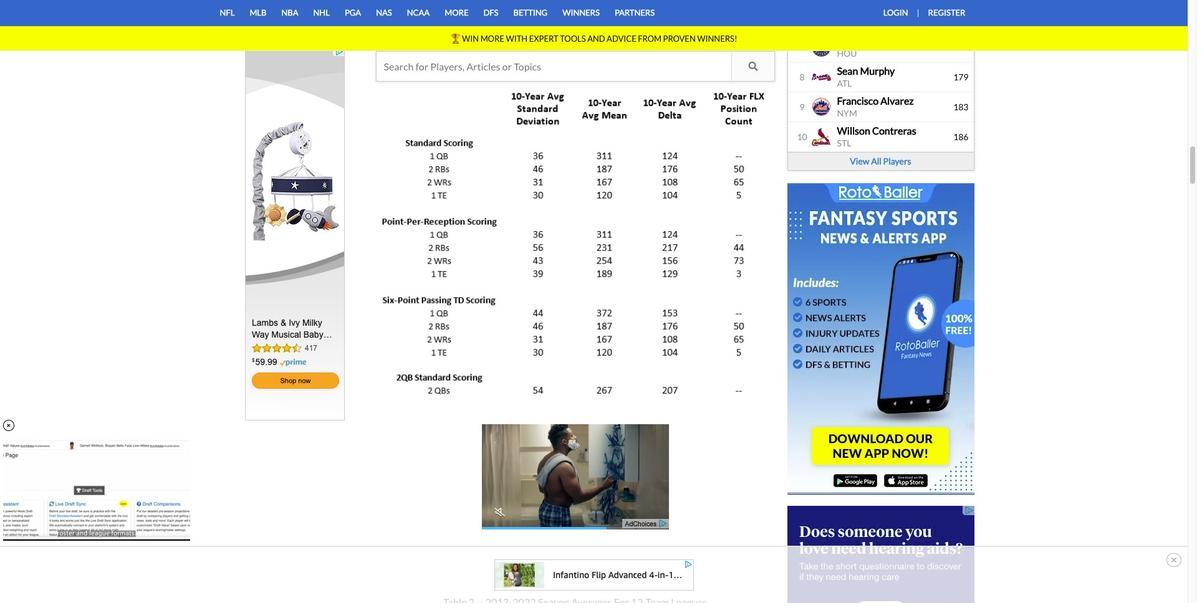 Task type: locate. For each thing, give the bounding box(es) containing it.
willson contreras link
[[837, 125, 917, 137]]

advertisement region
[[245, 47, 345, 421], [482, 425, 669, 580], [787, 507, 975, 604], [494, 560, 694, 591]]

1 horizontal spatial more
[[481, 33, 505, 43]]

gabriel
[[837, 5, 870, 17]]

Search for Players, Articles or Topics text field
[[376, 52, 732, 81]]

dfs link
[[477, 0, 505, 26]]

winners!
[[697, 33, 737, 43]]

francisco alvarez link
[[837, 95, 914, 107]]

and
[[588, 33, 605, 43]]

179
[[954, 72, 969, 82]]

6
[[800, 12, 805, 23]]

contreras
[[873, 125, 917, 137]]

10
[[797, 132, 807, 142]]

nas
[[376, 7, 392, 17]]

tools
[[560, 33, 586, 43]]

nym
[[837, 108, 857, 118]]

1 vertical spatial more
[[481, 33, 505, 43]]

sean murphy link
[[837, 65, 895, 77]]

willson contreras stl
[[837, 125, 917, 148]]

mlb link
[[243, 0, 273, 26]]

partners
[[615, 7, 655, 17]]

willson
[[837, 125, 871, 137]]

gabriel moreno ari
[[837, 5, 907, 29]]

more up "🏆"
[[445, 7, 469, 17]]

more
[[445, 7, 469, 17], [481, 33, 505, 43]]

betting
[[514, 7, 548, 17]]

alvarez
[[881, 95, 914, 107]]

🏆
[[451, 33, 461, 43]]

stl
[[837, 138, 852, 148]]

sean murphy atl
[[837, 65, 895, 89]]

search image
[[749, 62, 758, 71]]

proven
[[663, 33, 696, 43]]

nfl
[[220, 7, 235, 17]]

0 horizontal spatial more
[[445, 7, 469, 17]]

186
[[954, 132, 969, 142]]

francisco
[[837, 95, 879, 107]]

players
[[884, 156, 912, 167]]

sean
[[837, 65, 858, 77]]

nba link
[[275, 0, 305, 26]]

expert
[[529, 33, 559, 43]]

with
[[506, 33, 528, 43]]

from
[[638, 33, 662, 43]]

partners link
[[609, 0, 661, 26]]

183
[[954, 102, 969, 112]]

gabriel moreno link
[[837, 5, 907, 17]]

🏆 win more with expert tools and advice from proven winners!
[[451, 33, 737, 43]]

nfl link
[[214, 0, 241, 26]]

murphy
[[860, 65, 895, 77]]

pga link
[[339, 0, 367, 26]]

more right win
[[481, 33, 505, 43]]



Task type: describe. For each thing, give the bounding box(es) containing it.
nba
[[282, 7, 298, 17]]

register link
[[922, 0, 972, 26]]

video player application
[[3, 436, 190, 541]]

9
[[800, 102, 805, 112]]

ari
[[837, 18, 852, 29]]

atl
[[837, 78, 852, 89]]

ncaa link
[[401, 0, 436, 26]]

hou
[[837, 48, 857, 59]]

0 vertical spatial more
[[445, 7, 469, 17]]

win
[[462, 33, 479, 43]]

169
[[954, 12, 969, 23]]

ncaa
[[407, 7, 430, 17]]

×
[[1171, 554, 1178, 568]]

8
[[800, 72, 805, 82]]

mlb
[[250, 7, 267, 17]]

register
[[928, 7, 966, 17]]

nas link
[[370, 0, 398, 26]]

175
[[954, 42, 969, 53]]

view
[[850, 156, 870, 167]]

|
[[917, 7, 920, 17]]

francisco alvarez nym
[[837, 95, 914, 118]]

7
[[800, 42, 805, 53]]

nhl
[[313, 7, 330, 17]]

betting link
[[507, 0, 554, 26]]

view all players
[[850, 156, 912, 167]]

winners
[[563, 7, 600, 17]]

winners link
[[556, 0, 606, 26]]

moreno
[[872, 5, 907, 17]]

all
[[871, 156, 882, 167]]

dfs
[[484, 7, 499, 17]]

more link
[[439, 0, 475, 26]]

view all players link
[[850, 156, 912, 167]]

advice
[[607, 33, 637, 43]]

pga
[[345, 7, 361, 17]]

login link
[[877, 0, 915, 26]]

🏆 win more with expert tools and advice from proven winners! link
[[451, 33, 737, 43]]

login
[[884, 7, 909, 17]]

nhl link
[[307, 0, 336, 26]]



Task type: vqa. For each thing, say whether or not it's contained in the screenshot.


